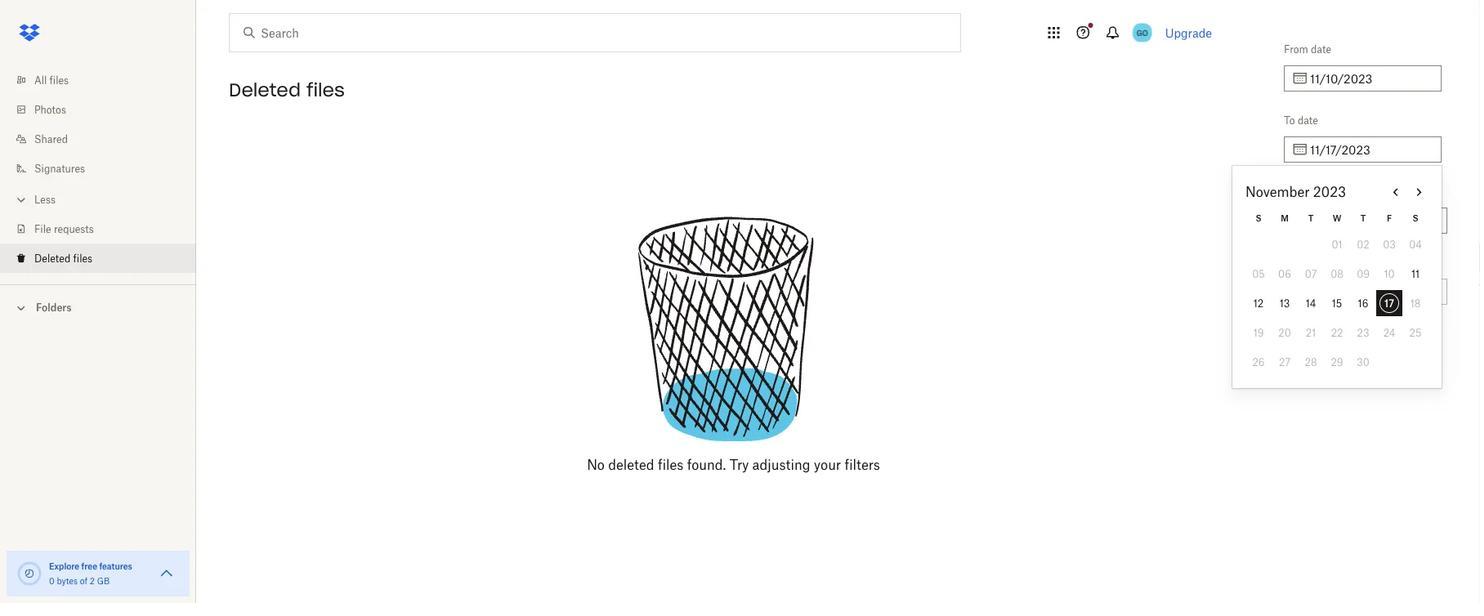 Task type: describe. For each thing, give the bounding box(es) containing it.
13
[[1280, 297, 1291, 310]]

08
[[1331, 268, 1344, 280]]

filters
[[845, 457, 881, 473]]

file
[[34, 223, 51, 235]]

november 2023
[[1246, 184, 1347, 200]]

file requests link
[[13, 214, 196, 244]]

f
[[1388, 213, 1393, 223]]

list containing all files
[[0, 56, 196, 285]]

adjusting
[[753, 457, 811, 473]]

your
[[814, 457, 842, 473]]

of
[[80, 576, 88, 586]]

08 button
[[1325, 261, 1351, 287]]

22 button
[[1325, 320, 1351, 346]]

06 button
[[1272, 261, 1299, 287]]

From date text field
[[1311, 70, 1433, 87]]

2
[[90, 576, 95, 586]]

02 button
[[1351, 231, 1377, 258]]

upgrade
[[1166, 26, 1213, 40]]

all
[[34, 74, 47, 86]]

to date
[[1285, 114, 1319, 126]]

30
[[1358, 356, 1370, 368]]

18 button
[[1403, 290, 1429, 316]]

2 s from the left
[[1413, 213, 1419, 223]]

2 horizontal spatial deleted
[[1285, 185, 1321, 197]]

16
[[1359, 297, 1369, 310]]

date for to date
[[1298, 114, 1319, 126]]

04
[[1410, 238, 1423, 251]]

photos
[[34, 103, 66, 116]]

29 button
[[1325, 349, 1351, 375]]

17
[[1385, 297, 1395, 310]]

deleted inside list item
[[34, 252, 71, 265]]

20 button
[[1272, 320, 1299, 346]]

in folder
[[1285, 256, 1323, 269]]

02
[[1358, 238, 1370, 251]]

01 button
[[1325, 231, 1351, 258]]

20
[[1279, 327, 1292, 339]]

07 button
[[1299, 261, 1325, 287]]

2 t from the left
[[1361, 213, 1367, 223]]

all files link
[[13, 65, 196, 95]]

19 button
[[1246, 320, 1272, 346]]

november
[[1246, 184, 1310, 200]]

all files
[[34, 74, 69, 86]]

05 button
[[1246, 261, 1272, 287]]

try
[[730, 457, 749, 473]]

requests
[[54, 223, 94, 235]]

01
[[1332, 238, 1343, 251]]

features
[[99, 561, 132, 572]]

by
[[1324, 185, 1335, 197]]

no
[[587, 457, 605, 473]]

18
[[1411, 297, 1421, 310]]

less
[[34, 193, 56, 206]]

dropbox image
[[13, 16, 46, 49]]

23
[[1358, 327, 1370, 339]]

1 s from the left
[[1256, 213, 1262, 223]]

from date
[[1285, 43, 1332, 55]]

date for from date
[[1312, 43, 1332, 55]]

files inside all files link
[[50, 74, 69, 86]]

free
[[81, 561, 97, 572]]

no deleted files found. try adjusting your filters
[[587, 457, 881, 473]]

file requests
[[34, 223, 94, 235]]

05
[[1253, 268, 1266, 280]]

quota usage element
[[16, 561, 43, 587]]

27
[[1280, 356, 1291, 368]]

24
[[1384, 327, 1396, 339]]



Task type: locate. For each thing, give the bounding box(es) containing it.
s right f
[[1413, 213, 1419, 223]]

w
[[1333, 213, 1342, 223]]

1 horizontal spatial deleted files
[[229, 79, 345, 101]]

11 button
[[1403, 261, 1429, 287]]

07
[[1306, 268, 1318, 280]]

2 vertical spatial deleted
[[34, 252, 71, 265]]

09 button
[[1351, 261, 1377, 287]]

19
[[1254, 327, 1265, 339]]

09
[[1358, 268, 1370, 280]]

04 button
[[1403, 231, 1429, 258]]

gb
[[97, 576, 110, 586]]

folders
[[36, 302, 72, 314]]

to
[[1285, 114, 1296, 126]]

upgrade link
[[1166, 26, 1213, 40]]

21 button
[[1299, 320, 1325, 346]]

t left f
[[1361, 213, 1367, 223]]

26 button
[[1246, 349, 1272, 375]]

from
[[1285, 43, 1309, 55]]

11
[[1412, 268, 1420, 280]]

To date text field
[[1311, 141, 1433, 159]]

t left "w"
[[1309, 213, 1314, 223]]

photos link
[[13, 95, 196, 124]]

28 button
[[1299, 349, 1325, 375]]

2023
[[1314, 184, 1347, 200]]

date right "from"
[[1312, 43, 1332, 55]]

date
[[1312, 43, 1332, 55], [1298, 114, 1319, 126]]

deleted
[[609, 457, 655, 473]]

17 button
[[1377, 290, 1403, 316]]

in
[[1285, 256, 1294, 269]]

10 button
[[1377, 261, 1403, 287]]

22
[[1332, 327, 1344, 339]]

10
[[1385, 268, 1396, 280]]

deleted files list item
[[0, 244, 196, 273]]

21
[[1307, 327, 1317, 339]]

12
[[1254, 297, 1264, 310]]

less image
[[13, 192, 29, 208]]

27 button
[[1272, 349, 1299, 375]]

shared link
[[13, 124, 196, 154]]

03 button
[[1377, 231, 1403, 258]]

0 vertical spatial deleted
[[229, 79, 301, 101]]

found.
[[687, 457, 726, 473]]

deleted files link
[[13, 244, 196, 273]]

0 horizontal spatial deleted
[[34, 252, 71, 265]]

0 horizontal spatial deleted files
[[34, 252, 93, 265]]

s
[[1256, 213, 1262, 223], [1413, 213, 1419, 223]]

deleted files inside list item
[[34, 252, 93, 265]]

0 horizontal spatial t
[[1309, 213, 1314, 223]]

12 button
[[1246, 290, 1272, 316]]

0
[[49, 576, 55, 586]]

bytes
[[57, 576, 78, 586]]

date right the to
[[1298, 114, 1319, 126]]

06
[[1279, 268, 1292, 280]]

13 button
[[1272, 290, 1299, 316]]

16 button
[[1351, 290, 1377, 316]]

03
[[1384, 238, 1397, 251]]

explore free features 0 bytes of 2 gb
[[49, 561, 132, 586]]

0 vertical spatial deleted files
[[229, 79, 345, 101]]

shared
[[34, 133, 68, 145]]

0 vertical spatial date
[[1312, 43, 1332, 55]]

1 t from the left
[[1309, 213, 1314, 223]]

files inside deleted files link
[[73, 252, 93, 265]]

s left m
[[1256, 213, 1262, 223]]

14 button
[[1299, 290, 1325, 316]]

25
[[1410, 327, 1422, 339]]

deleted by
[[1285, 185, 1335, 197]]

1 horizontal spatial t
[[1361, 213, 1367, 223]]

t
[[1309, 213, 1314, 223], [1361, 213, 1367, 223]]

0 horizontal spatial s
[[1256, 213, 1262, 223]]

deleted
[[229, 79, 301, 101], [1285, 185, 1321, 197], [34, 252, 71, 265]]

signatures
[[34, 162, 85, 175]]

30 button
[[1351, 349, 1377, 375]]

25 button
[[1403, 320, 1429, 346]]

15
[[1333, 297, 1343, 310]]

1 horizontal spatial s
[[1413, 213, 1419, 223]]

signatures link
[[13, 154, 196, 183]]

14
[[1307, 297, 1317, 310]]

24 button
[[1377, 320, 1403, 346]]

1 vertical spatial deleted files
[[34, 252, 93, 265]]

list
[[0, 56, 196, 285]]

folder
[[1296, 256, 1323, 269]]

m
[[1282, 213, 1289, 223]]

folders button
[[0, 295, 196, 319]]

15 button
[[1325, 290, 1351, 316]]

29
[[1332, 356, 1344, 368]]

1 vertical spatial date
[[1298, 114, 1319, 126]]

files
[[50, 74, 69, 86], [307, 79, 345, 101], [73, 252, 93, 265], [658, 457, 684, 473]]

1 vertical spatial deleted
[[1285, 185, 1321, 197]]

1 horizontal spatial deleted
[[229, 79, 301, 101]]

explore
[[49, 561, 79, 572]]

26
[[1253, 356, 1265, 368]]

deleted files
[[229, 79, 345, 101], [34, 252, 93, 265]]



Task type: vqa. For each thing, say whether or not it's contained in the screenshot.
features
yes



